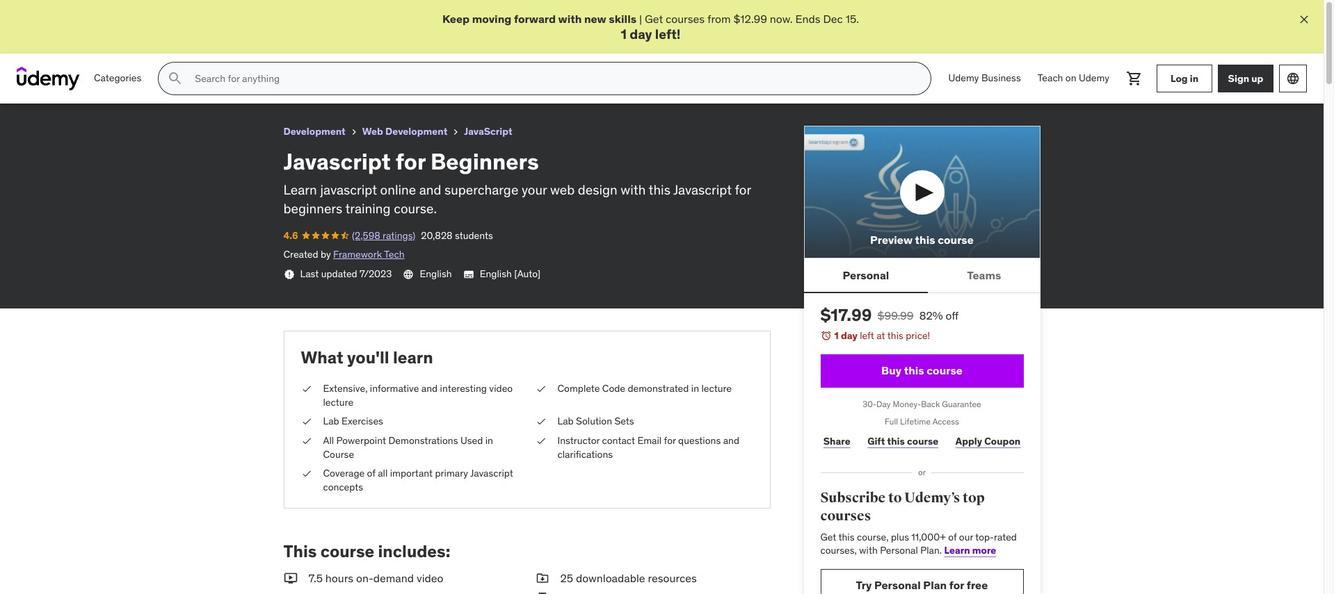 Task type: locate. For each thing, give the bounding box(es) containing it.
learn down our
[[944, 545, 970, 557]]

left
[[860, 330, 874, 343]]

xsmall image down "what"
[[301, 383, 312, 396]]

this right buy
[[904, 364, 924, 378]]

personal
[[843, 268, 889, 282], [880, 545, 918, 557], [875, 579, 921, 593]]

2 horizontal spatial javascript
[[673, 182, 732, 199]]

sign up link
[[1218, 65, 1274, 93]]

0 horizontal spatial get
[[645, 12, 663, 26]]

to
[[888, 490, 902, 507]]

gift this course link
[[865, 428, 942, 456]]

learn up beginners at the top left
[[284, 182, 317, 199]]

shopping cart with 0 items image
[[1126, 70, 1143, 87]]

lab up all in the left of the page
[[323, 416, 339, 428]]

guarantee
[[942, 399, 981, 410]]

and left interesting
[[421, 383, 438, 395]]

1 day left at this price!
[[835, 330, 930, 343]]

xsmall image left instructor
[[535, 435, 546, 448]]

course up back
[[927, 364, 963, 378]]

1 horizontal spatial lab
[[558, 416, 574, 428]]

with inside get this course, plus 11,000+ of our top-rated courses, with personal plan.
[[859, 545, 878, 557]]

submit search image
[[167, 70, 184, 87]]

javascript for beginners learn javascript online and supercharge your web design with this javascript for beginners training course.
[[284, 147, 751, 217]]

in inside 'link'
[[1190, 72, 1199, 85]]

1 horizontal spatial courses
[[821, 508, 871, 525]]

of left the all
[[367, 468, 376, 480]]

and inside javascript for beginners learn javascript online and supercharge your web design with this javascript for beginners training course.
[[419, 182, 441, 199]]

xsmall image left web
[[348, 127, 360, 138]]

tab list
[[804, 259, 1040, 294]]

framework tech link
[[333, 248, 405, 261]]

(2,598 ratings)
[[352, 229, 415, 242]]

of inside get this course, plus 11,000+ of our top-rated courses, with personal plan.
[[948, 531, 957, 544]]

lecture down extensive,
[[323, 396, 353, 409]]

lab for lab solution sets
[[558, 416, 574, 428]]

from
[[708, 12, 731, 26]]

teams button
[[928, 259, 1040, 293]]

1 horizontal spatial learn
[[944, 545, 970, 557]]

development right web
[[385, 125, 448, 138]]

learn inside javascript for beginners learn javascript online and supercharge your web design with this javascript for beginners training course.
[[284, 182, 317, 199]]

with left new in the left top of the page
[[558, 12, 582, 26]]

this inside buy this course button
[[904, 364, 924, 378]]

day left left
[[841, 330, 858, 343]]

2 small image from the top
[[535, 592, 549, 595]]

close image
[[1297, 13, 1311, 26]]

1 horizontal spatial video
[[489, 383, 513, 395]]

xsmall image
[[450, 127, 461, 138], [284, 269, 295, 280], [535, 383, 546, 396], [301, 435, 312, 448], [535, 435, 546, 448], [301, 468, 312, 481]]

1 horizontal spatial with
[[621, 182, 646, 199]]

lab for lab exercises
[[323, 416, 339, 428]]

$12.99
[[734, 12, 767, 26]]

0 vertical spatial and
[[419, 182, 441, 199]]

in right demonstrated
[[691, 383, 699, 395]]

0 vertical spatial in
[[1190, 72, 1199, 85]]

0 vertical spatial 1
[[621, 26, 627, 43]]

personal down 'preview'
[[843, 268, 889, 282]]

up
[[1252, 72, 1264, 85]]

teach
[[1038, 72, 1063, 84]]

this up courses, at the right
[[839, 531, 855, 544]]

0 horizontal spatial english
[[420, 268, 452, 280]]

all
[[323, 435, 334, 447]]

top
[[963, 490, 985, 507]]

0 vertical spatial personal
[[843, 268, 889, 282]]

0 horizontal spatial video
[[417, 572, 444, 586]]

2 english from the left
[[480, 268, 512, 280]]

1 horizontal spatial development
[[385, 125, 448, 138]]

personal right try
[[875, 579, 921, 593]]

1 vertical spatial small image
[[535, 592, 549, 595]]

try
[[856, 579, 872, 593]]

this right the at
[[888, 330, 904, 343]]

lecture up questions
[[702, 383, 732, 395]]

try personal plan for free link
[[821, 570, 1024, 595]]

off
[[946, 309, 959, 323]]

with inside keep moving forward with new skills | get courses from $12.99 now. ends dec 15. 1 day left!
[[558, 12, 582, 26]]

this inside gift this course link
[[887, 436, 905, 448]]

course up teams
[[938, 233, 974, 247]]

now.
[[770, 12, 793, 26]]

xsmall image left coverage
[[301, 468, 312, 481]]

javascript
[[284, 147, 391, 176], [673, 182, 732, 199], [470, 468, 513, 480]]

in right used
[[485, 435, 493, 447]]

development left web
[[284, 125, 346, 138]]

day inside keep moving forward with new skills | get courses from $12.99 now. ends dec 15. 1 day left!
[[630, 26, 652, 43]]

xsmall image left javascript link
[[450, 127, 461, 138]]

xsmall image left complete
[[535, 383, 546, 396]]

0 horizontal spatial learn
[[284, 182, 317, 199]]

1 horizontal spatial get
[[821, 531, 836, 544]]

1 horizontal spatial in
[[691, 383, 699, 395]]

tab list containing personal
[[804, 259, 1040, 294]]

ratings)
[[383, 229, 415, 242]]

1 vertical spatial day
[[841, 330, 858, 343]]

lab solution sets
[[558, 416, 634, 428]]

1 horizontal spatial of
[[948, 531, 957, 544]]

at
[[877, 330, 885, 343]]

0 horizontal spatial lab
[[323, 416, 339, 428]]

full
[[885, 417, 898, 427]]

training
[[345, 200, 391, 217]]

you'll
[[347, 347, 389, 369]]

created
[[284, 248, 318, 261]]

xsmall image for lab exercises
[[301, 416, 312, 429]]

2 vertical spatial javascript
[[470, 468, 513, 480]]

english right the closed captions icon at the left
[[480, 268, 512, 280]]

in
[[1190, 72, 1199, 85], [691, 383, 699, 395], [485, 435, 493, 447]]

courses up left!
[[666, 12, 705, 26]]

framework
[[333, 248, 382, 261]]

for
[[396, 147, 426, 176], [735, 182, 751, 199], [664, 435, 676, 447], [949, 579, 964, 593]]

log in link
[[1157, 65, 1213, 93]]

and inside "instructor contact email for questions and clarifications"
[[723, 435, 740, 447]]

preview
[[870, 233, 913, 247]]

left!
[[655, 26, 681, 43]]

this right design
[[649, 182, 671, 199]]

keep
[[442, 12, 470, 26]]

1 english from the left
[[420, 268, 452, 280]]

course down 'lifetime'
[[907, 436, 939, 448]]

0 horizontal spatial courses
[[666, 12, 705, 26]]

english for english [auto]
[[480, 268, 512, 280]]

2 horizontal spatial with
[[859, 545, 878, 557]]

1 horizontal spatial lecture
[[702, 383, 732, 395]]

7/2023
[[360, 268, 392, 280]]

xsmall image left last
[[284, 269, 295, 280]]

development
[[284, 125, 346, 138], [385, 125, 448, 138]]

0 vertical spatial learn
[[284, 182, 317, 199]]

course for gift this course
[[907, 436, 939, 448]]

1 vertical spatial get
[[821, 531, 836, 544]]

on-
[[356, 572, 373, 586]]

0 horizontal spatial javascript
[[284, 147, 391, 176]]

day down | on the top left
[[630, 26, 652, 43]]

2 horizontal spatial in
[[1190, 72, 1199, 85]]

udemy right on
[[1079, 72, 1110, 84]]

0 vertical spatial courses
[[666, 12, 705, 26]]

personal down plus
[[880, 545, 918, 557]]

2 vertical spatial and
[[723, 435, 740, 447]]

courses down subscribe
[[821, 508, 871, 525]]

udemy left business
[[949, 72, 979, 84]]

important
[[390, 468, 433, 480]]

1 horizontal spatial 1
[[835, 330, 839, 343]]

1 small image from the top
[[535, 571, 549, 587]]

0 horizontal spatial lecture
[[323, 396, 353, 409]]

in inside 'all powerpoint demonstrations used in course'
[[485, 435, 493, 447]]

courses inside subscribe to udemy's top courses
[[821, 508, 871, 525]]

1 vertical spatial javascript
[[673, 182, 732, 199]]

7.5 hours on-demand video
[[309, 572, 444, 586]]

0 horizontal spatial day
[[630, 26, 652, 43]]

exercises
[[342, 416, 383, 428]]

plan.
[[921, 545, 942, 557]]

2 development from the left
[[385, 125, 448, 138]]

1 vertical spatial with
[[621, 182, 646, 199]]

1 right 'alarm' image
[[835, 330, 839, 343]]

1 vertical spatial and
[[421, 383, 438, 395]]

1 vertical spatial 1
[[835, 330, 839, 343]]

11,000+
[[912, 531, 946, 544]]

0 vertical spatial of
[[367, 468, 376, 480]]

business
[[982, 72, 1021, 84]]

0 horizontal spatial of
[[367, 468, 376, 480]]

contact
[[602, 435, 635, 447]]

courses
[[666, 12, 705, 26], [821, 508, 871, 525]]

xsmall image left all in the left of the page
[[301, 435, 312, 448]]

0 vertical spatial get
[[645, 12, 663, 26]]

instructor contact email for questions and clarifications
[[558, 435, 740, 461]]

of left our
[[948, 531, 957, 544]]

moving
[[472, 12, 512, 26]]

top-
[[976, 531, 994, 544]]

teams
[[967, 268, 1001, 282]]

with down course,
[[859, 545, 878, 557]]

get this course, plus 11,000+ of our top-rated courses, with personal plan.
[[821, 531, 1017, 557]]

1 inside keep moving forward with new skills | get courses from $12.99 now. ends dec 15. 1 day left!
[[621, 26, 627, 43]]

0 horizontal spatial development
[[284, 125, 346, 138]]

and inside extensive, informative and interesting video lecture
[[421, 383, 438, 395]]

and right questions
[[723, 435, 740, 447]]

extensive,
[[323, 383, 368, 395]]

1 vertical spatial courses
[[821, 508, 871, 525]]

interesting
[[440, 383, 487, 395]]

video inside extensive, informative and interesting video lecture
[[489, 383, 513, 395]]

0 vertical spatial with
[[558, 12, 582, 26]]

1 vertical spatial lecture
[[323, 396, 353, 409]]

1 horizontal spatial english
[[480, 268, 512, 280]]

0 vertical spatial video
[[489, 383, 513, 395]]

this right 'preview'
[[915, 233, 935, 247]]

this
[[649, 182, 671, 199], [915, 233, 935, 247], [888, 330, 904, 343], [904, 364, 924, 378], [887, 436, 905, 448], [839, 531, 855, 544]]

with right design
[[621, 182, 646, 199]]

1 vertical spatial video
[[417, 572, 444, 586]]

lab up instructor
[[558, 416, 574, 428]]

learn
[[284, 182, 317, 199], [944, 545, 970, 557]]

alarm image
[[821, 331, 832, 342]]

xsmall image for instructor contact email for questions and clarifications
[[535, 435, 546, 448]]

0 horizontal spatial in
[[485, 435, 493, 447]]

2 vertical spatial with
[[859, 545, 878, 557]]

1 horizontal spatial javascript
[[470, 468, 513, 480]]

15.
[[846, 12, 859, 26]]

get right | on the top left
[[645, 12, 663, 26]]

(2,598
[[352, 229, 380, 242]]

25
[[560, 572, 573, 586]]

Search for anything text field
[[192, 67, 914, 91]]

1 lab from the left
[[323, 416, 339, 428]]

udemy business link
[[940, 62, 1029, 95]]

this inside 'preview this course' button
[[915, 233, 935, 247]]

xsmall image for last updated 7/2023
[[284, 269, 295, 280]]

small image
[[284, 571, 297, 587]]

xsmall image
[[348, 127, 360, 138], [301, 383, 312, 396], [301, 416, 312, 429], [535, 416, 546, 429]]

teach on udemy
[[1038, 72, 1110, 84]]

in right log
[[1190, 72, 1199, 85]]

1 development from the left
[[284, 125, 346, 138]]

course up hours
[[320, 541, 374, 563]]

1 horizontal spatial udemy
[[1079, 72, 1110, 84]]

choose a language image
[[1286, 72, 1300, 86]]

udemy business
[[949, 72, 1021, 84]]

and up course.
[[419, 182, 441, 199]]

javascript
[[464, 125, 513, 138]]

0 horizontal spatial udemy
[[949, 72, 979, 84]]

small image
[[535, 571, 549, 587], [535, 592, 549, 595]]

lecture
[[702, 383, 732, 395], [323, 396, 353, 409]]

demonstrated
[[628, 383, 689, 395]]

xsmall image left solution
[[535, 416, 546, 429]]

this inside get this course, plus 11,000+ of our top-rated courses, with personal plan.
[[839, 531, 855, 544]]

teach on udemy link
[[1029, 62, 1118, 95]]

2 vertical spatial personal
[[875, 579, 921, 593]]

2 lab from the left
[[558, 416, 574, 428]]

1
[[621, 26, 627, 43], [835, 330, 839, 343]]

preview this course
[[870, 233, 974, 247]]

0 vertical spatial small image
[[535, 571, 549, 587]]

video down includes:
[[417, 572, 444, 586]]

1 udemy from the left
[[949, 72, 979, 84]]

2 vertical spatial in
[[485, 435, 493, 447]]

0 vertical spatial day
[[630, 26, 652, 43]]

xsmall image left lab exercises
[[301, 416, 312, 429]]

2 udemy from the left
[[1079, 72, 1110, 84]]

video for what you'll learn
[[489, 383, 513, 395]]

video right interesting
[[489, 383, 513, 395]]

0 horizontal spatial 1
[[621, 26, 627, 43]]

clarifications
[[558, 448, 613, 461]]

with
[[558, 12, 582, 26], [621, 182, 646, 199], [859, 545, 878, 557]]

english right the course language image
[[420, 268, 452, 280]]

0 horizontal spatial with
[[558, 12, 582, 26]]

1 vertical spatial personal
[[880, 545, 918, 557]]

20,828
[[421, 229, 453, 242]]

1 vertical spatial in
[[691, 383, 699, 395]]

downloadable
[[576, 572, 645, 586]]

1 vertical spatial of
[[948, 531, 957, 544]]

get up courses, at the right
[[821, 531, 836, 544]]

1 down 'skills'
[[621, 26, 627, 43]]

this right "gift"
[[887, 436, 905, 448]]

get inside keep moving forward with new skills | get courses from $12.99 now. ends dec 15. 1 day left!
[[645, 12, 663, 26]]

day
[[877, 399, 891, 410]]

for inside "instructor contact email for questions and clarifications"
[[664, 435, 676, 447]]

this for gift
[[887, 436, 905, 448]]

this for preview
[[915, 233, 935, 247]]



Task type: describe. For each thing, give the bounding box(es) containing it.
or
[[918, 467, 926, 478]]

$17.99 $99.99 82% off
[[821, 305, 959, 327]]

udemy image
[[17, 67, 80, 91]]

solution
[[576, 416, 612, 428]]

course language image
[[403, 269, 414, 280]]

log in
[[1171, 72, 1199, 85]]

all
[[378, 468, 388, 480]]

xsmall image for all powerpoint demonstrations used in course
[[301, 435, 312, 448]]

xsmall image for coverage of all important primary javascript concepts
[[301, 468, 312, 481]]

82%
[[919, 309, 943, 323]]

for inside try personal plan for free link
[[949, 579, 964, 593]]

your
[[522, 182, 547, 199]]

25 downloadable resources
[[560, 572, 697, 586]]

beginners
[[284, 200, 343, 217]]

gift
[[868, 436, 885, 448]]

course for preview this course
[[938, 233, 974, 247]]

free
[[967, 579, 988, 593]]

learn more link
[[944, 545, 996, 557]]

personal button
[[804, 259, 928, 293]]

personal inside button
[[843, 268, 889, 282]]

course for buy this course
[[927, 364, 963, 378]]

courses,
[[821, 545, 857, 557]]

learn more
[[944, 545, 996, 557]]

this inside javascript for beginners learn javascript online and supercharge your web design with this javascript for beginners training course.
[[649, 182, 671, 199]]

english for english
[[420, 268, 452, 280]]

skills
[[609, 12, 637, 26]]

web
[[362, 125, 383, 138]]

buy this course
[[881, 364, 963, 378]]

0 vertical spatial javascript
[[284, 147, 391, 176]]

keep moving forward with new skills | get courses from $12.99 now. ends dec 15. 1 day left!
[[442, 12, 859, 43]]

coverage
[[323, 468, 365, 480]]

concepts
[[323, 481, 363, 494]]

this course includes:
[[284, 541, 450, 563]]

personal inside get this course, plus 11,000+ of our top-rated courses, with personal plan.
[[880, 545, 918, 557]]

online
[[380, 182, 416, 199]]

complete
[[558, 383, 600, 395]]

4.6
[[284, 229, 298, 242]]

our
[[959, 531, 973, 544]]

categories
[[94, 72, 141, 84]]

of inside coverage of all important primary javascript concepts
[[367, 468, 376, 480]]

log
[[1171, 72, 1188, 85]]

hours
[[325, 572, 353, 586]]

buy this course button
[[821, 355, 1024, 388]]

sets
[[615, 416, 634, 428]]

1 vertical spatial learn
[[944, 545, 970, 557]]

this for buy
[[904, 364, 924, 378]]

back
[[921, 399, 940, 410]]

1 horizontal spatial day
[[841, 330, 858, 343]]

beginners
[[431, 147, 539, 176]]

javascript inside coverage of all important primary javascript concepts
[[470, 468, 513, 480]]

udemy's
[[905, 490, 960, 507]]

video for this course includes:
[[417, 572, 444, 586]]

money-
[[893, 399, 921, 410]]

0 vertical spatial lecture
[[702, 383, 732, 395]]

xsmall image for lab solution sets
[[535, 416, 546, 429]]

gift this course
[[868, 436, 939, 448]]

get inside get this course, plus 11,000+ of our top-rated courses, with personal plan.
[[821, 531, 836, 544]]

closed captions image
[[463, 269, 474, 280]]

by
[[321, 248, 331, 261]]

apply coupon button
[[953, 428, 1024, 456]]

this
[[284, 541, 317, 563]]

with inside javascript for beginners learn javascript online and supercharge your web design with this javascript for beginners training course.
[[621, 182, 646, 199]]

web development
[[362, 125, 448, 138]]

design
[[578, 182, 618, 199]]

code
[[602, 383, 625, 395]]

coupon
[[985, 436, 1021, 448]]

javascript link
[[464, 123, 513, 141]]

resources
[[648, 572, 697, 586]]

informative
[[370, 383, 419, 395]]

xsmall image for complete code demonstrated in lecture
[[535, 383, 546, 396]]

dec
[[823, 12, 843, 26]]

subscribe to udemy's top courses
[[821, 490, 985, 525]]

apply coupon
[[956, 436, 1021, 448]]

updated
[[321, 268, 357, 280]]

sign up
[[1228, 72, 1264, 85]]

20,828 students
[[421, 229, 493, 242]]

web
[[550, 182, 575, 199]]

xsmall image for extensive, informative and interesting video lecture
[[301, 383, 312, 396]]

rated
[[994, 531, 1017, 544]]

forward
[[514, 12, 556, 26]]

english [auto]
[[480, 268, 541, 280]]

[auto]
[[514, 268, 541, 280]]

lab exercises
[[323, 416, 383, 428]]

preview this course button
[[804, 126, 1040, 259]]

lecture inside extensive, informative and interesting video lecture
[[323, 396, 353, 409]]

access
[[933, 417, 959, 427]]

students
[[455, 229, 493, 242]]

what
[[301, 347, 343, 369]]

demand
[[373, 572, 414, 586]]

javascript
[[320, 182, 377, 199]]

extensive, informative and interesting video lecture
[[323, 383, 513, 409]]

new
[[584, 12, 606, 26]]

instructor
[[558, 435, 600, 447]]

apply
[[956, 436, 982, 448]]

used
[[460, 435, 483, 447]]

try personal plan for free
[[856, 579, 988, 593]]

powerpoint
[[336, 435, 386, 447]]

learn
[[393, 347, 433, 369]]

this for get
[[839, 531, 855, 544]]

plus
[[891, 531, 909, 544]]

on
[[1066, 72, 1077, 84]]

courses inside keep moving forward with new skills | get courses from $12.99 now. ends dec 15. 1 day left!
[[666, 12, 705, 26]]

supercharge
[[445, 182, 519, 199]]

share
[[824, 436, 851, 448]]

what you'll learn
[[301, 347, 433, 369]]



Task type: vqa. For each thing, say whether or not it's contained in the screenshot.
Write
no



